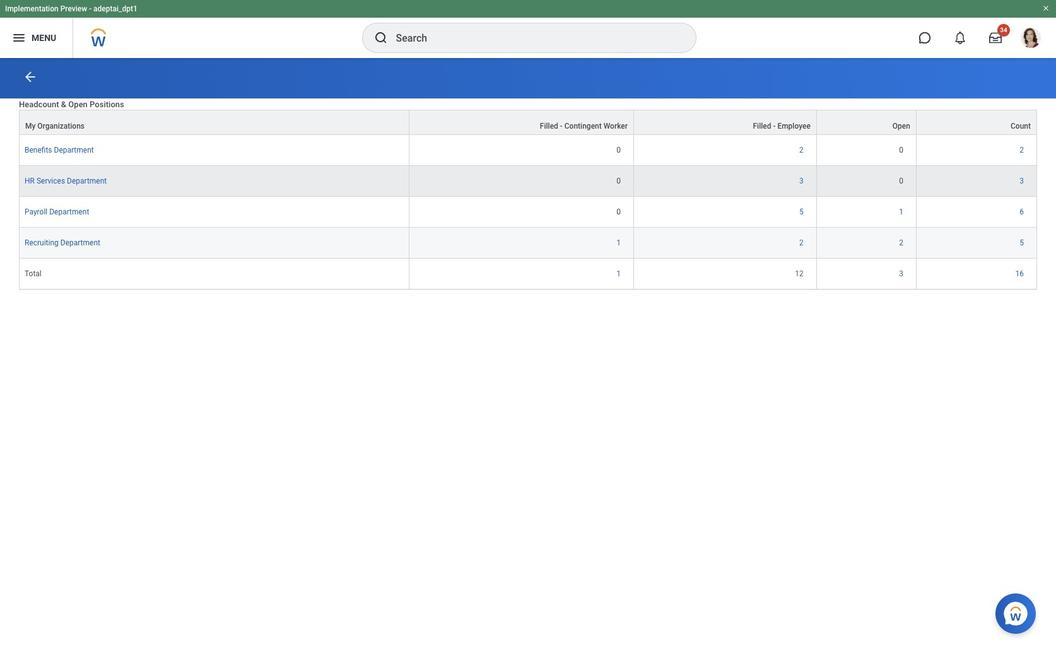 Task type: locate. For each thing, give the bounding box(es) containing it.
2 button
[[800, 145, 806, 156], [1020, 145, 1027, 156], [800, 238, 806, 248], [900, 238, 906, 248]]

- left contingent
[[561, 122, 563, 131]]

3
[[800, 177, 804, 186], [1020, 177, 1025, 186], [900, 270, 904, 279]]

row containing my organizations
[[19, 110, 1038, 135]]

filled
[[540, 122, 559, 131], [754, 122, 772, 131]]

5 down 6 button
[[1020, 239, 1025, 248]]

department down organizations
[[54, 146, 94, 155]]

filled - employee button
[[635, 111, 817, 135]]

department for benefits department
[[54, 146, 94, 155]]

total element
[[25, 267, 42, 279]]

open inside popup button
[[893, 122, 911, 131]]

row containing benefits department
[[19, 135, 1038, 166]]

filled - contingent worker button
[[410, 111, 634, 135]]

services
[[37, 177, 65, 186]]

filled for filled - contingent worker
[[540, 122, 559, 131]]

5 button down 6 button
[[1020, 238, 1027, 248]]

1
[[900, 208, 904, 217], [617, 239, 621, 248], [617, 270, 621, 279]]

implementation
[[5, 4, 59, 13]]

1 vertical spatial 5 button
[[1020, 238, 1027, 248]]

0 vertical spatial 1 button
[[900, 207, 906, 217]]

headcount & open positions main content
[[0, 58, 1057, 297]]

2 horizontal spatial 3 button
[[1020, 176, 1027, 187]]

department up recruiting department link at the left of page
[[49, 208, 89, 217]]

total
[[25, 270, 42, 279]]

-
[[89, 4, 92, 13], [561, 122, 563, 131], [774, 122, 776, 131]]

0 horizontal spatial -
[[89, 4, 92, 13]]

department inside recruiting department link
[[60, 239, 100, 248]]

1 horizontal spatial 5 button
[[1020, 238, 1027, 248]]

payroll department
[[25, 208, 89, 217]]

1 horizontal spatial 3
[[900, 270, 904, 279]]

6 button
[[1020, 207, 1027, 217]]

department right recruiting
[[60, 239, 100, 248]]

1 vertical spatial 1 button
[[617, 238, 623, 248]]

5 button
[[800, 207, 806, 217], [1020, 238, 1027, 248]]

16
[[1016, 270, 1025, 279]]

12
[[796, 270, 804, 279]]

1 row from the top
[[19, 110, 1038, 135]]

benefits department
[[25, 146, 94, 155]]

- for filled - employee
[[774, 122, 776, 131]]

1 filled from the left
[[540, 122, 559, 131]]

5 for the bottommost 5 button
[[1020, 239, 1025, 248]]

3 button
[[800, 176, 806, 187], [1020, 176, 1027, 187], [900, 269, 906, 279]]

0 for 3
[[617, 177, 621, 186]]

2 row from the top
[[19, 135, 1038, 166]]

payroll department link
[[25, 205, 89, 217]]

2
[[800, 146, 804, 155], [1020, 146, 1025, 155], [800, 239, 804, 248], [900, 239, 904, 248]]

count button
[[917, 111, 1037, 135]]

department inside benefits department link
[[54, 146, 94, 155]]

0 horizontal spatial 3
[[800, 177, 804, 186]]

my organizations
[[25, 122, 85, 131]]

payroll
[[25, 208, 48, 217]]

menu
[[32, 33, 56, 43]]

2 horizontal spatial -
[[774, 122, 776, 131]]

headcount & open positions
[[19, 100, 124, 109]]

0 for 5
[[617, 208, 621, 217]]

my organizations button
[[20, 111, 409, 135]]

0 button
[[617, 145, 623, 156], [900, 145, 906, 156], [617, 176, 623, 187], [900, 176, 906, 187], [617, 207, 623, 217]]

0 horizontal spatial filled
[[540, 122, 559, 131]]

recruiting department link
[[25, 236, 100, 248]]

justify image
[[11, 30, 27, 45]]

1 vertical spatial 1
[[617, 239, 621, 248]]

3 for 3 button to the middle
[[900, 270, 904, 279]]

1 button for 12
[[617, 269, 623, 279]]

hr services department link
[[25, 175, 107, 186]]

0 button for 5
[[617, 207, 623, 217]]

&
[[61, 100, 66, 109]]

row containing hr services department
[[19, 166, 1038, 197]]

filled left contingent
[[540, 122, 559, 131]]

close environment banner image
[[1043, 4, 1051, 12]]

organizations
[[37, 122, 85, 131]]

5
[[800, 208, 804, 217], [1020, 239, 1025, 248]]

2 horizontal spatial 3
[[1020, 177, 1025, 186]]

department
[[54, 146, 94, 155], [67, 177, 107, 186], [49, 208, 89, 217], [60, 239, 100, 248]]

1 button for 2
[[617, 238, 623, 248]]

open
[[68, 100, 88, 109], [893, 122, 911, 131]]

5 row from the top
[[19, 228, 1038, 259]]

filled left employee
[[754, 122, 772, 131]]

- right preview
[[89, 4, 92, 13]]

0
[[617, 146, 621, 155], [900, 146, 904, 155], [617, 177, 621, 186], [900, 177, 904, 186], [617, 208, 621, 217]]

2 filled from the left
[[754, 122, 772, 131]]

1 vertical spatial open
[[893, 122, 911, 131]]

0 vertical spatial open
[[68, 100, 88, 109]]

0 horizontal spatial 5
[[800, 208, 804, 217]]

1 horizontal spatial open
[[893, 122, 911, 131]]

0 for 2
[[617, 146, 621, 155]]

1 horizontal spatial -
[[561, 122, 563, 131]]

my
[[25, 122, 36, 131]]

filled - employee
[[754, 122, 811, 131]]

0 vertical spatial 5
[[800, 208, 804, 217]]

notifications large image
[[955, 32, 967, 44]]

5 button up 12 button
[[800, 207, 806, 217]]

0 horizontal spatial 3 button
[[800, 176, 806, 187]]

recruiting
[[25, 239, 59, 248]]

2 vertical spatial 1
[[617, 270, 621, 279]]

hr services department
[[25, 177, 107, 186]]

1 horizontal spatial filled
[[754, 122, 772, 131]]

row
[[19, 110, 1038, 135], [19, 135, 1038, 166], [19, 166, 1038, 197], [19, 197, 1038, 228], [19, 228, 1038, 259], [19, 259, 1038, 290]]

3 for 3 button to the left
[[800, 177, 804, 186]]

department inside payroll department link
[[49, 208, 89, 217]]

6 row from the top
[[19, 259, 1038, 290]]

5 up 12 button
[[800, 208, 804, 217]]

1 for 2
[[617, 239, 621, 248]]

- left employee
[[774, 122, 776, 131]]

1 vertical spatial 5
[[1020, 239, 1025, 248]]

0 vertical spatial 5 button
[[800, 207, 806, 217]]

1 button
[[900, 207, 906, 217], [617, 238, 623, 248], [617, 269, 623, 279]]

1 horizontal spatial 5
[[1020, 239, 1025, 248]]

0 horizontal spatial 5 button
[[800, 207, 806, 217]]

4 row from the top
[[19, 197, 1038, 228]]

department right services
[[67, 177, 107, 186]]

2 vertical spatial 1 button
[[617, 269, 623, 279]]

3 row from the top
[[19, 166, 1038, 197]]

hr
[[25, 177, 35, 186]]



Task type: describe. For each thing, give the bounding box(es) containing it.
contingent
[[565, 122, 602, 131]]

16 button
[[1016, 269, 1027, 279]]

adeptai_dpt1
[[93, 4, 138, 13]]

3 for right 3 button
[[1020, 177, 1025, 186]]

benefits department link
[[25, 144, 94, 155]]

0 button for 3
[[617, 176, 623, 187]]

previous page image
[[23, 69, 38, 85]]

employee
[[778, 122, 811, 131]]

department for payroll department
[[49, 208, 89, 217]]

count
[[1011, 122, 1032, 131]]

open button
[[818, 111, 917, 135]]

12 button
[[796, 269, 806, 279]]

1 horizontal spatial 3 button
[[900, 269, 906, 279]]

34 button
[[982, 24, 1011, 52]]

row containing payroll department
[[19, 197, 1038, 228]]

6
[[1020, 208, 1025, 217]]

menu button
[[0, 18, 73, 58]]

search image
[[373, 30, 389, 45]]

benefits
[[25, 146, 52, 155]]

filled - contingent worker
[[540, 122, 628, 131]]

headcount
[[19, 100, 59, 109]]

1 for 12
[[617, 270, 621, 279]]

inbox large image
[[990, 32, 1003, 44]]

0 button for 2
[[617, 145, 623, 156]]

recruiting department
[[25, 239, 100, 248]]

department inside hr services department link
[[67, 177, 107, 186]]

filled for filled - employee
[[754, 122, 772, 131]]

0 vertical spatial 1
[[900, 208, 904, 217]]

positions
[[90, 100, 124, 109]]

menu banner
[[0, 0, 1057, 58]]

row containing total
[[19, 259, 1038, 290]]

preview
[[60, 4, 87, 13]]

Search Workday  search field
[[396, 24, 670, 52]]

row containing recruiting department
[[19, 228, 1038, 259]]

- for filled - contingent worker
[[561, 122, 563, 131]]

34
[[1001, 27, 1008, 33]]

5 for left 5 button
[[800, 208, 804, 217]]

0 horizontal spatial open
[[68, 100, 88, 109]]

implementation preview -   adeptai_dpt1
[[5, 4, 138, 13]]

worker
[[604, 122, 628, 131]]

department for recruiting department
[[60, 239, 100, 248]]

- inside menu banner
[[89, 4, 92, 13]]

profile logan mcneil image
[[1022, 28, 1042, 51]]



Task type: vqa. For each thing, say whether or not it's contained in the screenshot.
3 button to the middle
yes



